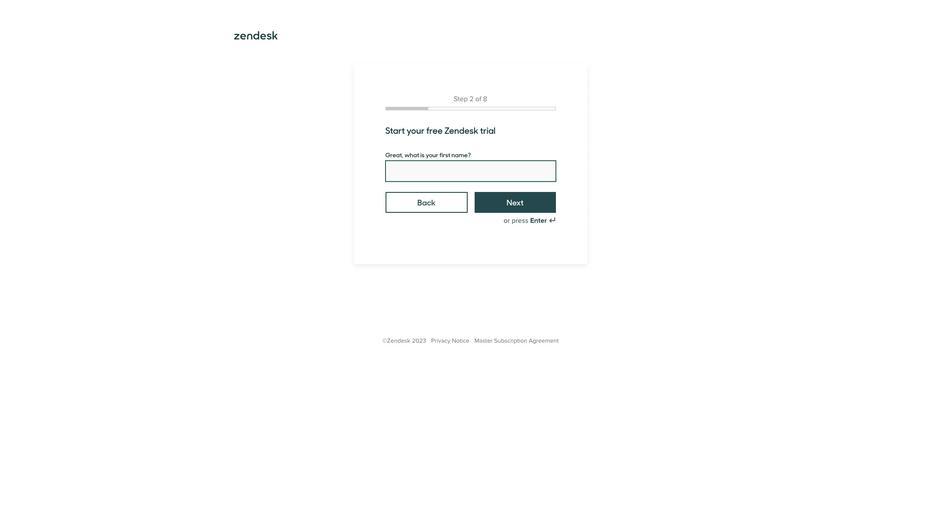 Task type: vqa. For each thing, say whether or not it's contained in the screenshot.
the Privacy Notice
yes



Task type: locate. For each thing, give the bounding box(es) containing it.
next button
[[475, 192, 556, 213]]

1 vertical spatial your
[[426, 150, 438, 159]]

your left the free
[[407, 124, 425, 137]]

of
[[475, 95, 481, 103]]

2
[[470, 95, 474, 103]]

or press enter
[[504, 216, 547, 225]]

8
[[483, 95, 487, 103]]

great, what is your first name?
[[385, 150, 471, 159]]

1 horizontal spatial your
[[426, 150, 438, 159]]

zendesk
[[445, 124, 478, 137]]

name?
[[452, 150, 471, 159]]

your right is
[[426, 150, 438, 159]]

master subscription agreement
[[474, 337, 559, 345]]

free
[[426, 124, 443, 137]]

or
[[504, 216, 510, 225]]

start
[[385, 124, 405, 137]]

back
[[417, 197, 436, 208]]

enter image
[[549, 217, 556, 224]]

step
[[454, 95, 468, 103]]

©zendesk
[[382, 337, 410, 345]]

privacy notice link
[[431, 337, 469, 345]]

0 horizontal spatial your
[[407, 124, 425, 137]]

zendesk image
[[234, 31, 278, 40]]

subscription
[[494, 337, 527, 345]]

your
[[407, 124, 425, 137], [426, 150, 438, 159]]

step 2 of 8
[[454, 95, 487, 103]]



Task type: describe. For each thing, give the bounding box(es) containing it.
next
[[507, 197, 524, 208]]

master subscription agreement link
[[474, 337, 559, 345]]

privacy notice
[[431, 337, 469, 345]]

©zendesk 2023
[[382, 337, 426, 345]]

trial
[[480, 124, 496, 137]]

first
[[440, 150, 450, 159]]

enter
[[530, 216, 547, 225]]

privacy
[[431, 337, 450, 345]]

is
[[420, 150, 425, 159]]

notice
[[452, 337, 469, 345]]

agreement
[[529, 337, 559, 345]]

start your free zendesk trial
[[385, 124, 496, 137]]

great,
[[385, 150, 403, 159]]

Great, what is your first name? text field
[[385, 161, 556, 182]]

©zendesk 2023 link
[[382, 337, 426, 345]]

back button
[[385, 192, 468, 213]]

master
[[474, 337, 493, 345]]

press
[[512, 216, 528, 225]]

2023
[[412, 337, 426, 345]]

0 vertical spatial your
[[407, 124, 425, 137]]

what
[[405, 150, 419, 159]]



